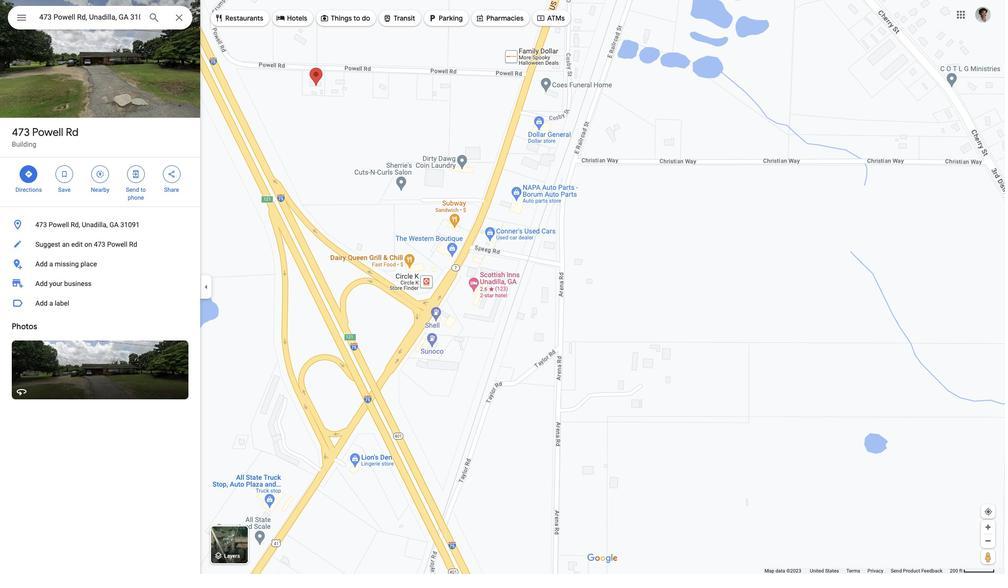 Task type: vqa. For each thing, say whether or not it's contained in the screenshot.
Share
yes



Task type: describe. For each thing, give the bounding box(es) containing it.

[[536, 13, 545, 24]]

473 Powell Rd, Unadilla, GA 31091 field
[[8, 6, 192, 29]]


[[476, 13, 484, 24]]

unadilla,
[[82, 221, 108, 229]]

add a missing place button
[[0, 254, 200, 274]]

google account: tariq douglas  
(tariq.douglas@adept.ai) image
[[975, 7, 991, 22]]

your
[[49, 280, 63, 288]]

edit
[[71, 240, 83, 248]]

nearby
[[91, 186, 109, 193]]

ga
[[109, 221, 119, 229]]

states
[[825, 568, 839, 574]]

200 ft
[[950, 568, 963, 574]]

privacy button
[[868, 568, 883, 574]]

layers
[[224, 553, 240, 560]]

473 powell rd, unadilla, ga 31091 button
[[0, 215, 200, 235]]

terms button
[[846, 568, 860, 574]]

473 powell rd, unadilla, ga 31091
[[35, 221, 140, 229]]

suggest an edit on 473 powell rd button
[[0, 235, 200, 254]]

powell for rd,
[[49, 221, 69, 229]]

add your business
[[35, 280, 92, 288]]

united
[[810, 568, 824, 574]]


[[60, 169, 69, 180]]

show your location image
[[984, 507, 993, 516]]

200 ft button
[[950, 568, 995, 574]]


[[276, 13, 285, 24]]

building
[[12, 140, 36, 148]]

rd inside 473 powell rd building
[[66, 126, 78, 139]]

send product feedback
[[891, 568, 943, 574]]

zoom in image
[[984, 524, 992, 531]]

product
[[903, 568, 920, 574]]

 pharmacies
[[476, 13, 524, 24]]

transit
[[394, 14, 415, 23]]

label
[[55, 299, 69, 307]]

actions for 473 powell rd region
[[0, 158, 200, 207]]

add a missing place
[[35, 260, 97, 268]]

473 for rd,
[[35, 221, 47, 229]]

473 powell rd main content
[[0, 0, 200, 574]]


[[131, 169, 140, 180]]

a for missing
[[49, 260, 53, 268]]

©2023
[[786, 568, 801, 574]]


[[96, 169, 105, 180]]


[[16, 11, 27, 25]]

powell for rd
[[32, 126, 63, 139]]

add a label button
[[0, 293, 200, 313]]

 search field
[[8, 6, 192, 31]]


[[320, 13, 329, 24]]

pharmacies
[[486, 14, 524, 23]]

suggest an edit on 473 powell rd
[[35, 240, 137, 248]]

add a label
[[35, 299, 69, 307]]

rd,
[[71, 221, 80, 229]]

31091
[[120, 221, 140, 229]]

map
[[765, 568, 774, 574]]

 restaurants
[[214, 13, 263, 24]]

map data ©2023
[[765, 568, 803, 574]]

473 inside button
[[94, 240, 105, 248]]

send to phone
[[126, 186, 146, 201]]

to inside send to phone
[[141, 186, 146, 193]]

share
[[164, 186, 179, 193]]


[[167, 169, 176, 180]]

add for add your business
[[35, 280, 48, 288]]

add for add a missing place
[[35, 260, 48, 268]]

save
[[58, 186, 71, 193]]



Task type: locate. For each thing, give the bounding box(es) containing it.
send inside send to phone
[[126, 186, 139, 193]]

photos
[[12, 322, 37, 332]]

powell down ga at the left top
[[107, 240, 127, 248]]

a left label
[[49, 299, 53, 307]]

1 vertical spatial to
[[141, 186, 146, 193]]

send for send to phone
[[126, 186, 139, 193]]


[[428, 13, 437, 24]]

powell left rd,
[[49, 221, 69, 229]]

add left your
[[35, 280, 48, 288]]

add your business link
[[0, 274, 200, 293]]

 parking
[[428, 13, 463, 24]]

add
[[35, 260, 48, 268], [35, 280, 48, 288], [35, 299, 48, 307]]

 hotels
[[276, 13, 307, 24]]

2 a from the top
[[49, 299, 53, 307]]

send inside send product feedback button
[[891, 568, 902, 574]]

zoom out image
[[984, 537, 992, 545]]

things
[[331, 14, 352, 23]]

to up phone
[[141, 186, 146, 193]]


[[383, 13, 392, 24]]

a for label
[[49, 299, 53, 307]]

send product feedback button
[[891, 568, 943, 574]]

ft
[[959, 568, 963, 574]]

data
[[776, 568, 785, 574]]

business
[[64, 280, 92, 288]]

restaurants
[[225, 14, 263, 23]]

 things to do
[[320, 13, 370, 24]]

1 add from the top
[[35, 260, 48, 268]]

terms
[[846, 568, 860, 574]]

473 inside button
[[35, 221, 47, 229]]

none field inside 473 powell rd, unadilla, ga 31091 field
[[39, 11, 140, 23]]

send for send product feedback
[[891, 568, 902, 574]]

0 vertical spatial add
[[35, 260, 48, 268]]

 button
[[8, 6, 35, 31]]

footer inside google maps element
[[765, 568, 950, 574]]

1 horizontal spatial 473
[[35, 221, 47, 229]]

suggest
[[35, 240, 60, 248]]

feedback
[[921, 568, 943, 574]]

hotels
[[287, 14, 307, 23]]

powell
[[32, 126, 63, 139], [49, 221, 69, 229], [107, 240, 127, 248]]

send left product
[[891, 568, 902, 574]]

2 vertical spatial add
[[35, 299, 48, 307]]

3 add from the top
[[35, 299, 48, 307]]

473 inside 473 powell rd building
[[12, 126, 30, 139]]

privacy
[[868, 568, 883, 574]]

to
[[354, 14, 360, 23], [141, 186, 146, 193]]

1 vertical spatial powell
[[49, 221, 69, 229]]

directions
[[15, 186, 42, 193]]

footer
[[765, 568, 950, 574]]

collapse side panel image
[[201, 282, 212, 293]]

473 for rd
[[12, 126, 30, 139]]

rd up 
[[66, 126, 78, 139]]

united states
[[810, 568, 839, 574]]

1 vertical spatial rd
[[129, 240, 137, 248]]

473
[[12, 126, 30, 139], [35, 221, 47, 229], [94, 240, 105, 248]]

powell up building
[[32, 126, 63, 139]]

missing
[[55, 260, 79, 268]]

0 vertical spatial 473
[[12, 126, 30, 139]]

show street view coverage image
[[981, 550, 995, 564]]

to left do
[[354, 14, 360, 23]]

rd inside button
[[129, 240, 137, 248]]

phone
[[128, 194, 144, 201]]

0 horizontal spatial rd
[[66, 126, 78, 139]]

a
[[49, 260, 53, 268], [49, 299, 53, 307]]

473 up suggest on the left top
[[35, 221, 47, 229]]

add inside add your business link
[[35, 280, 48, 288]]

powell inside 473 powell rd building
[[32, 126, 63, 139]]

add inside add a label button
[[35, 299, 48, 307]]

a left missing
[[49, 260, 53, 268]]

0 horizontal spatial to
[[141, 186, 146, 193]]

rd down 31091
[[129, 240, 137, 248]]

0 vertical spatial rd
[[66, 126, 78, 139]]

1 horizontal spatial send
[[891, 568, 902, 574]]

google maps element
[[0, 0, 1005, 574]]


[[214, 13, 223, 24]]

1 horizontal spatial to
[[354, 14, 360, 23]]

 atms
[[536, 13, 565, 24]]

footer containing map data ©2023
[[765, 568, 950, 574]]

to inside  things to do
[[354, 14, 360, 23]]

add for add a label
[[35, 299, 48, 307]]

0 vertical spatial send
[[126, 186, 139, 193]]

1 vertical spatial a
[[49, 299, 53, 307]]

0 vertical spatial to
[[354, 14, 360, 23]]

1 a from the top
[[49, 260, 53, 268]]

add inside add a missing place button
[[35, 260, 48, 268]]

2 vertical spatial powell
[[107, 240, 127, 248]]

on
[[84, 240, 92, 248]]

0 vertical spatial a
[[49, 260, 53, 268]]

1 horizontal spatial rd
[[129, 240, 137, 248]]

send
[[126, 186, 139, 193], [891, 568, 902, 574]]

1 vertical spatial add
[[35, 280, 48, 288]]

0 horizontal spatial send
[[126, 186, 139, 193]]

200
[[950, 568, 958, 574]]

powell inside button
[[107, 240, 127, 248]]

473 up building
[[12, 126, 30, 139]]

powell inside button
[[49, 221, 69, 229]]

rd
[[66, 126, 78, 139], [129, 240, 137, 248]]

1 vertical spatial 473
[[35, 221, 47, 229]]

2 horizontal spatial 473
[[94, 240, 105, 248]]

0 vertical spatial powell
[[32, 126, 63, 139]]

do
[[362, 14, 370, 23]]

0 horizontal spatial 473
[[12, 126, 30, 139]]

473 right on
[[94, 240, 105, 248]]

an
[[62, 240, 70, 248]]

parking
[[439, 14, 463, 23]]

2 add from the top
[[35, 280, 48, 288]]

1 vertical spatial send
[[891, 568, 902, 574]]

atms
[[547, 14, 565, 23]]

473 powell rd building
[[12, 126, 78, 148]]

2 vertical spatial 473
[[94, 240, 105, 248]]

add down suggest on the left top
[[35, 260, 48, 268]]

send up phone
[[126, 186, 139, 193]]

united states button
[[810, 568, 839, 574]]

add left label
[[35, 299, 48, 307]]


[[24, 169, 33, 180]]

 transit
[[383, 13, 415, 24]]

None field
[[39, 11, 140, 23]]

place
[[80, 260, 97, 268]]



